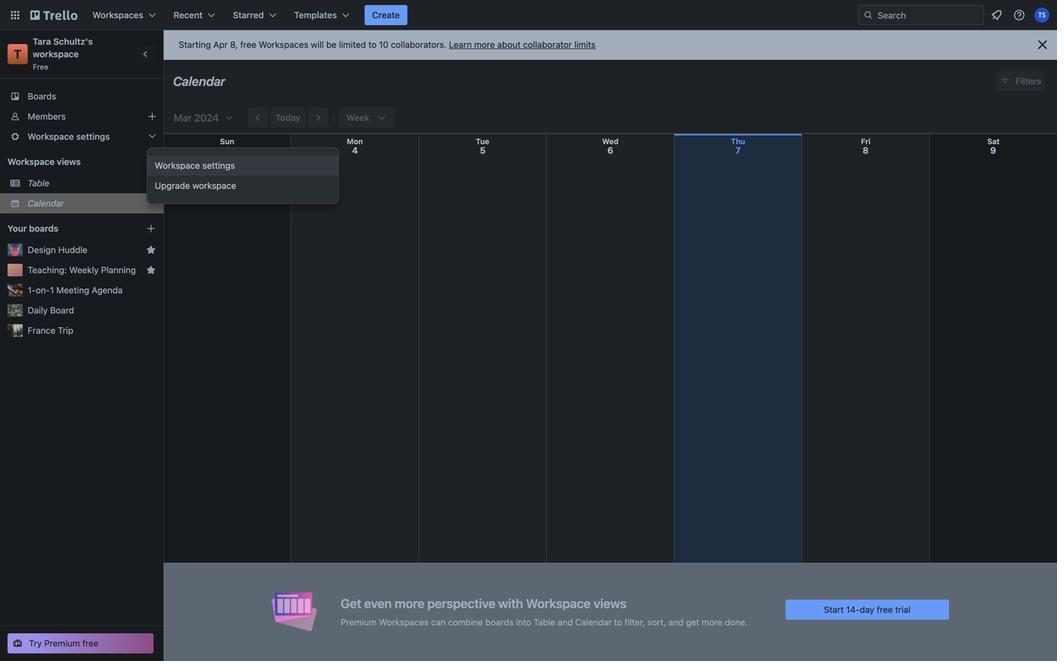 Task type: locate. For each thing, give the bounding box(es) containing it.
1 vertical spatial free
[[877, 604, 893, 615]]

boards inside your boards with 5 items element
[[29, 223, 58, 234]]

1 horizontal spatial workspaces
[[259, 39, 309, 50]]

filters
[[1016, 76, 1042, 86]]

1 horizontal spatial and
[[669, 617, 684, 627]]

1 horizontal spatial views
[[594, 596, 627, 611]]

workspace inside tara schultz's workspace free
[[33, 49, 79, 59]]

0 vertical spatial workspace settings
[[28, 131, 110, 142]]

tara schultz's workspace free
[[33, 36, 95, 71]]

6
[[608, 145, 614, 156]]

9
[[991, 145, 997, 156]]

mon
[[347, 137, 363, 146]]

free inside button
[[82, 638, 99, 649]]

2 vertical spatial workspaces
[[379, 617, 429, 627]]

calendar link
[[28, 197, 156, 210]]

upgrade workspace link
[[147, 176, 354, 196]]

views inside get even more perspective with workspace views premium workspaces can combine boards into table and calendar to filter, sort, and get more done.
[[594, 596, 627, 611]]

recent button
[[166, 5, 223, 25]]

boards
[[28, 91, 56, 101]]

2024
[[194, 112, 219, 124]]

upgrade workspace
[[155, 180, 236, 191]]

calendar up "your boards"
[[28, 198, 64, 208]]

with
[[499, 596, 523, 611]]

0 vertical spatial workspaces
[[93, 10, 143, 20]]

calendar left filter,
[[576, 617, 612, 627]]

1 horizontal spatial calendar
[[173, 74, 226, 88]]

workspace inside dropdown button
[[28, 131, 74, 142]]

more right even
[[395, 596, 425, 611]]

2 starred icon image from the top
[[146, 265, 156, 275]]

limits
[[575, 39, 596, 50]]

1 vertical spatial views
[[594, 596, 627, 611]]

1 horizontal spatial to
[[614, 617, 623, 627]]

1 vertical spatial calendar
[[28, 198, 64, 208]]

views down workspace settings dropdown button
[[57, 156, 81, 167]]

1 vertical spatial boards
[[486, 617, 514, 627]]

calendar
[[173, 74, 226, 88], [28, 198, 64, 208], [576, 617, 612, 627]]

0 vertical spatial workspace
[[33, 49, 79, 59]]

1 horizontal spatial free
[[240, 39, 256, 50]]

collaborators.
[[391, 39, 447, 50]]

settings down members link
[[76, 131, 110, 142]]

t link
[[8, 44, 28, 64]]

free for trial
[[877, 604, 893, 615]]

1 vertical spatial to
[[614, 617, 623, 627]]

trial
[[896, 604, 911, 615]]

0 horizontal spatial workspace settings
[[28, 131, 110, 142]]

workspace settings down members link
[[28, 131, 110, 142]]

0 horizontal spatial and
[[558, 617, 573, 627]]

1 horizontal spatial boards
[[486, 617, 514, 627]]

table down the workspace views
[[28, 178, 49, 188]]

boards inside get even more perspective with workspace views premium workspaces can combine boards into table and calendar to filter, sort, and get more done.
[[486, 617, 514, 627]]

1 and from the left
[[558, 617, 573, 627]]

workspaces down even
[[379, 617, 429, 627]]

thu
[[731, 137, 746, 146]]

workspace settings up the upgrade workspace
[[155, 160, 235, 171]]

starred icon image
[[146, 245, 156, 255], [146, 265, 156, 275]]

0 vertical spatial free
[[240, 39, 256, 50]]

design huddle
[[28, 245, 87, 255]]

workspace settings inside dropdown button
[[28, 131, 110, 142]]

1 vertical spatial workspace
[[193, 180, 236, 191]]

premium
[[341, 617, 377, 627], [44, 638, 80, 649]]

workspaces left will
[[259, 39, 309, 50]]

0 vertical spatial calendar
[[173, 74, 226, 88]]

workspace inside "link"
[[193, 180, 236, 191]]

free right the try
[[82, 638, 99, 649]]

Search field
[[874, 6, 984, 25]]

premium right the try
[[44, 638, 80, 649]]

8,
[[230, 39, 238, 50]]

workspace settings link
[[147, 156, 354, 176]]

1 vertical spatial settings
[[203, 160, 235, 171]]

2 horizontal spatial calendar
[[576, 617, 612, 627]]

planning
[[101, 265, 136, 275]]

1 vertical spatial starred icon image
[[146, 265, 156, 275]]

your boards
[[8, 223, 58, 234]]

design huddle button
[[28, 244, 141, 256]]

table link
[[28, 177, 156, 190]]

try premium free button
[[8, 633, 154, 654]]

0 horizontal spatial calendar
[[28, 198, 64, 208]]

get
[[341, 596, 362, 611]]

free right day
[[877, 604, 893, 615]]

0 horizontal spatial table
[[28, 178, 49, 188]]

into
[[516, 617, 532, 627]]

starred icon image for design huddle
[[146, 245, 156, 255]]

1 vertical spatial table
[[534, 617, 556, 627]]

0 vertical spatial views
[[57, 156, 81, 167]]

free
[[33, 62, 48, 71]]

10
[[379, 39, 389, 50]]

templates
[[294, 10, 337, 20]]

even
[[364, 596, 392, 611]]

today button
[[271, 108, 306, 128]]

upgrade
[[155, 180, 190, 191]]

0 horizontal spatial free
[[82, 638, 99, 649]]

your
[[8, 223, 27, 234]]

0 vertical spatial starred icon image
[[146, 245, 156, 255]]

collaborator
[[523, 39, 572, 50]]

workspace down 3
[[193, 180, 236, 191]]

2 horizontal spatial free
[[877, 604, 893, 615]]

0 vertical spatial to
[[369, 39, 377, 50]]

8
[[863, 145, 869, 156]]

more right learn
[[474, 39, 495, 50]]

france
[[28, 325, 56, 336]]

huddle
[[58, 245, 87, 255]]

perspective
[[428, 596, 496, 611]]

table right into on the bottom of the page
[[534, 617, 556, 627]]

get even more perspective with workspace views premium workspaces can combine boards into table and calendar to filter, sort, and get more done.
[[341, 596, 748, 627]]

1 vertical spatial more
[[395, 596, 425, 611]]

0 vertical spatial boards
[[29, 223, 58, 234]]

workspace
[[33, 49, 79, 59], [193, 180, 236, 191]]

2 horizontal spatial more
[[702, 617, 723, 627]]

workspace views
[[8, 156, 81, 167]]

2 vertical spatial more
[[702, 617, 723, 627]]

workspaces up "workspace navigation collapse icon"
[[93, 10, 143, 20]]

views up filter,
[[594, 596, 627, 611]]

tara
[[33, 36, 51, 47]]

1 vertical spatial workspace settings
[[155, 160, 235, 171]]

0 vertical spatial settings
[[76, 131, 110, 142]]

starred icon image down "add board" image
[[146, 245, 156, 255]]

5
[[480, 145, 486, 156]]

teaching: weekly planning
[[28, 265, 136, 275]]

calendar up mar 2024 "button"
[[173, 74, 226, 88]]

back to home image
[[30, 5, 77, 25]]

1 vertical spatial premium
[[44, 638, 80, 649]]

2 horizontal spatial workspaces
[[379, 617, 429, 627]]

boards down with
[[486, 617, 514, 627]]

workspace down tara
[[33, 49, 79, 59]]

to left filter,
[[614, 617, 623, 627]]

more right get at right
[[702, 617, 723, 627]]

14-
[[847, 604, 860, 615]]

daily
[[28, 305, 48, 315]]

0 vertical spatial more
[[474, 39, 495, 50]]

premium inside get even more perspective with workspace views premium workspaces can combine boards into table and calendar to filter, sort, and get more done.
[[341, 617, 377, 627]]

settings down 3
[[203, 160, 235, 171]]

learn
[[449, 39, 472, 50]]

Calendar text field
[[173, 69, 226, 93]]

free right 8,
[[240, 39, 256, 50]]

add board image
[[146, 224, 156, 234]]

and right into on the bottom of the page
[[558, 617, 573, 627]]

2 vertical spatial free
[[82, 638, 99, 649]]

workspaces inside get even more perspective with workspace views premium workspaces can combine boards into table and calendar to filter, sort, and get more done.
[[379, 617, 429, 627]]

0 vertical spatial premium
[[341, 617, 377, 627]]

0 horizontal spatial workspace
[[33, 49, 79, 59]]

0 horizontal spatial premium
[[44, 638, 80, 649]]

premium down get
[[341, 617, 377, 627]]

1
[[50, 285, 54, 295]]

workspaces button
[[85, 5, 164, 25]]

learn more about collaborator limits link
[[449, 39, 596, 50]]

tue
[[476, 137, 490, 146]]

2 and from the left
[[669, 617, 684, 627]]

free
[[240, 39, 256, 50], [877, 604, 893, 615], [82, 638, 99, 649]]

1 horizontal spatial workspace settings
[[155, 160, 235, 171]]

daily board link
[[28, 304, 156, 317]]

0 horizontal spatial boards
[[29, 223, 58, 234]]

workspace settings
[[28, 131, 110, 142], [155, 160, 235, 171]]

try
[[29, 638, 42, 649]]

1 horizontal spatial table
[[534, 617, 556, 627]]

to left 10
[[369, 39, 377, 50]]

1 horizontal spatial workspace
[[193, 180, 236, 191]]

calendar inside get even more perspective with workspace views premium workspaces can combine boards into table and calendar to filter, sort, and get more done.
[[576, 617, 612, 627]]

0 horizontal spatial workspaces
[[93, 10, 143, 20]]

filter,
[[625, 617, 645, 627]]

boards up design
[[29, 223, 58, 234]]

t
[[14, 47, 22, 61]]

and left get at right
[[669, 617, 684, 627]]

starred icon image right planning
[[146, 265, 156, 275]]

starred button
[[225, 5, 284, 25]]

1 horizontal spatial premium
[[341, 617, 377, 627]]

0 notifications image
[[990, 8, 1005, 23]]

1-on-1 meeting agenda link
[[28, 284, 156, 297]]

0 horizontal spatial settings
[[76, 131, 110, 142]]

tara schultz (taraschultz7) image
[[1035, 8, 1050, 23]]

1 starred icon image from the top
[[146, 245, 156, 255]]

2 vertical spatial calendar
[[576, 617, 612, 627]]

settings
[[76, 131, 110, 142], [203, 160, 235, 171]]

limited
[[339, 39, 366, 50]]

starred icon image for teaching: weekly planning
[[146, 265, 156, 275]]

views
[[57, 156, 81, 167], [594, 596, 627, 611]]



Task type: describe. For each thing, give the bounding box(es) containing it.
table inside get even more perspective with workspace views premium workspaces can combine boards into table and calendar to filter, sort, and get more done.
[[534, 617, 556, 627]]

design
[[28, 245, 56, 255]]

start 14-day free trial
[[824, 604, 911, 615]]

members link
[[0, 106, 164, 127]]

start
[[824, 604, 844, 615]]

try premium free
[[29, 638, 99, 649]]

be
[[326, 39, 337, 50]]

get
[[686, 617, 700, 627]]

agenda
[[92, 285, 123, 295]]

apr
[[213, 39, 228, 50]]

teaching: weekly planning button
[[28, 264, 141, 276]]

weekly
[[69, 265, 99, 275]]

primary element
[[0, 0, 1058, 30]]

0 horizontal spatial to
[[369, 39, 377, 50]]

start 14-day free trial link
[[786, 600, 950, 620]]

your boards with 5 items element
[[8, 221, 127, 236]]

workspace inside get even more perspective with workspace views premium workspaces can combine boards into table and calendar to filter, sort, and get more done.
[[526, 596, 591, 611]]

0 horizontal spatial more
[[395, 596, 425, 611]]

3
[[225, 145, 230, 156]]

recent
[[174, 10, 203, 20]]

7
[[736, 145, 741, 156]]

starred
[[233, 10, 264, 20]]

sat
[[988, 137, 1000, 146]]

sort,
[[648, 617, 666, 627]]

1 horizontal spatial more
[[474, 39, 495, 50]]

sun
[[220, 137, 234, 146]]

create button
[[365, 5, 408, 25]]

1-
[[28, 285, 36, 295]]

0 horizontal spatial views
[[57, 156, 81, 167]]

workspace navigation collapse icon image
[[137, 45, 155, 63]]

settings inside dropdown button
[[76, 131, 110, 142]]

week
[[347, 112, 370, 123]]

can
[[431, 617, 446, 627]]

on-
[[36, 285, 50, 295]]

open information menu image
[[1014, 9, 1026, 21]]

france trip link
[[28, 324, 156, 337]]

4
[[352, 145, 358, 156]]

fri
[[862, 137, 871, 146]]

combine
[[448, 617, 483, 627]]

1 horizontal spatial settings
[[203, 160, 235, 171]]

templates button
[[287, 5, 357, 25]]

starting
[[179, 39, 211, 50]]

teaching:
[[28, 265, 67, 275]]

filters button
[[997, 71, 1046, 91]]

board
[[50, 305, 74, 315]]

mar 2024
[[174, 112, 219, 124]]

done.
[[725, 617, 748, 627]]

meeting
[[56, 285, 89, 295]]

tara schultz's workspace link
[[33, 36, 95, 59]]

mar
[[174, 112, 192, 124]]

free for workspaces
[[240, 39, 256, 50]]

to inside get even more perspective with workspace views premium workspaces can combine boards into table and calendar to filter, sort, and get more done.
[[614, 617, 623, 627]]

france trip
[[28, 325, 73, 336]]

week button
[[339, 108, 395, 128]]

search image
[[864, 10, 874, 20]]

schultz's
[[53, 36, 93, 47]]

premium inside button
[[44, 638, 80, 649]]

1 vertical spatial workspaces
[[259, 39, 309, 50]]

1-on-1 meeting agenda
[[28, 285, 123, 295]]

about
[[498, 39, 521, 50]]

day
[[860, 604, 875, 615]]

switch to… image
[[9, 9, 21, 21]]

trip
[[58, 325, 73, 336]]

0 vertical spatial table
[[28, 178, 49, 188]]

boards link
[[0, 86, 164, 106]]

workspaces inside popup button
[[93, 10, 143, 20]]

wed
[[603, 137, 619, 146]]

will
[[311, 39, 324, 50]]

starting apr 8, free workspaces will be limited to 10 collaborators. learn more about collaborator limits
[[179, 39, 596, 50]]

create
[[372, 10, 400, 20]]

workspace settings button
[[0, 127, 164, 147]]



Task type: vqa. For each thing, say whether or not it's contained in the screenshot.
free to the top
yes



